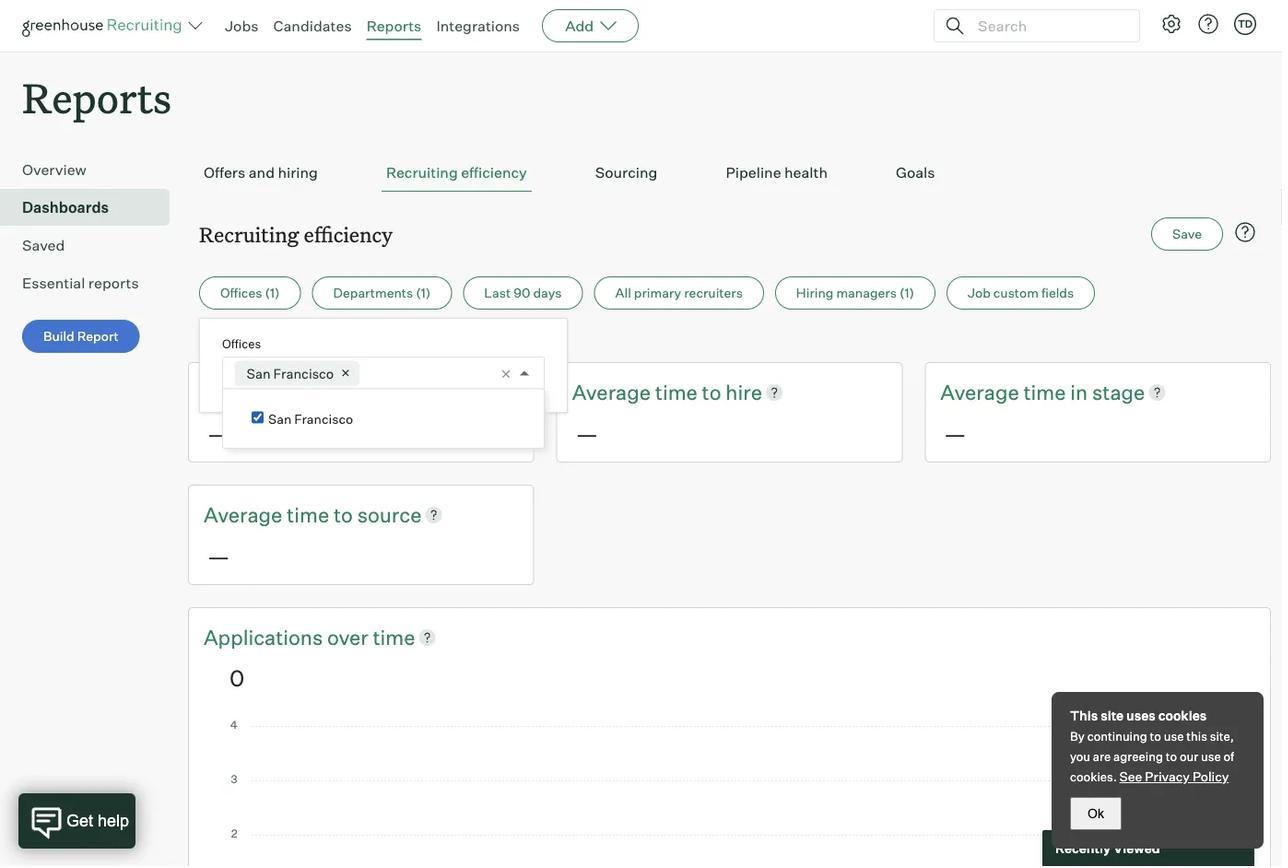 Task type: vqa. For each thing, say whether or not it's contained in the screenshot.
the leftmost Field
no



Task type: describe. For each thing, give the bounding box(es) containing it.
configure image
[[1161, 13, 1183, 35]]

save
[[1173, 226, 1202, 242]]

integrations link
[[436, 17, 520, 35]]

last 90 days
[[484, 285, 562, 301]]

oct
[[248, 333, 270, 350]]

average for hire
[[572, 379, 651, 405]]

recently viewed
[[1055, 841, 1160, 857]]

essential reports
[[22, 274, 139, 292]]

recruiting efficiency inside recruiting efficiency button
[[386, 163, 527, 182]]

td button
[[1234, 13, 1256, 35]]

site
[[1101, 708, 1124, 724]]

cookies
[[1158, 708, 1207, 724]]

hiring
[[278, 163, 318, 182]]

pipeline health button
[[721, 154, 832, 192]]

average link for source
[[204, 501, 287, 529]]

offers and hiring button
[[199, 154, 323, 192]]

you
[[1070, 749, 1091, 764]]

and
[[249, 163, 275, 182]]

jobs
[[225, 17, 259, 35]]

our
[[1180, 749, 1198, 764]]

time for source
[[287, 502, 329, 527]]

essential
[[22, 274, 85, 292]]

add button
[[542, 9, 639, 42]]

offers and hiring
[[204, 163, 318, 182]]

recruiters
[[684, 285, 743, 301]]

save button
[[1151, 218, 1223, 251]]

dashboards link
[[22, 197, 162, 219]]

pipeline health
[[726, 163, 828, 182]]

days
[[533, 285, 562, 301]]

average link for stage
[[941, 378, 1024, 406]]

average for stage
[[941, 379, 1019, 405]]

(1) for offices (1)
[[265, 285, 280, 301]]

ok button
[[1070, 797, 1122, 831]]

departments (1)
[[333, 285, 431, 301]]

see
[[1120, 769, 1142, 785]]

time for stage
[[1024, 379, 1066, 405]]

policy
[[1193, 769, 1229, 785]]

0 vertical spatial san
[[247, 365, 271, 382]]

(1) for departments (1)
[[416, 285, 431, 301]]

goals button
[[891, 154, 940, 192]]

last 90 days button
[[463, 277, 583, 310]]

departments (1) button
[[312, 277, 452, 310]]

by
[[1070, 729, 1085, 744]]

applications link
[[204, 623, 327, 651]]

dashboards
[[22, 198, 109, 217]]

tab list containing offers and hiring
[[199, 154, 1260, 192]]

greenhouse recruiting image
[[22, 15, 188, 37]]

job
[[968, 285, 991, 301]]

hiring managers (1)
[[796, 285, 914, 301]]

San Francisco checkbox
[[252, 412, 264, 424]]

fill link
[[357, 378, 380, 406]]

hire
[[726, 379, 762, 405]]

average link for hire
[[572, 378, 655, 406]]

to link for source
[[334, 501, 357, 529]]

build
[[43, 328, 74, 344]]

this
[[1187, 729, 1207, 744]]

td
[[1238, 18, 1253, 30]]

offices (1)
[[220, 285, 280, 301]]

to for source
[[334, 502, 353, 527]]

1 vertical spatial use
[[1201, 749, 1221, 764]]

recruiting inside button
[[386, 163, 458, 182]]

saved link
[[22, 234, 162, 256]]

of
[[1224, 749, 1234, 764]]

source
[[357, 502, 422, 527]]

reports
[[88, 274, 139, 292]]

pipeline
[[726, 163, 781, 182]]

— for stage
[[944, 420, 966, 448]]

this
[[1070, 708, 1098, 724]]

time link for source
[[287, 501, 334, 529]]

sourcing button
[[591, 154, 662, 192]]

offices for offices (1)
[[220, 285, 262, 301]]

1 vertical spatial recruiting efficiency
[[199, 220, 393, 248]]

23,
[[273, 333, 293, 350]]

over
[[327, 624, 368, 650]]

saved
[[22, 236, 65, 255]]

Search text field
[[973, 12, 1123, 39]]

see privacy policy link
[[1120, 769, 1229, 785]]

report
[[77, 328, 119, 344]]

stage link
[[1092, 378, 1145, 406]]

1 vertical spatial recruiting
[[199, 220, 299, 248]]

offices for offices
[[222, 336, 261, 351]]

all
[[615, 285, 631, 301]]

sourcing
[[595, 163, 658, 182]]

— for source
[[207, 542, 230, 570]]

overview
[[22, 161, 86, 179]]

candidates link
[[273, 17, 352, 35]]

efficiency inside button
[[461, 163, 527, 182]]

fill
[[357, 379, 380, 405]]

0 vertical spatial san francisco
[[247, 365, 334, 382]]



Task type: locate. For each thing, give the bounding box(es) containing it.
primary
[[634, 285, 681, 301]]

time link right "over"
[[373, 623, 415, 651]]

td button
[[1231, 9, 1260, 39]]

1 vertical spatial offices
[[222, 336, 261, 351]]

in
[[1070, 379, 1088, 405]]

0
[[230, 665, 245, 692]]

(1) right managers at the top of the page
[[900, 285, 914, 301]]

time link left stage link
[[1024, 378, 1070, 406]]

all primary recruiters
[[615, 285, 743, 301]]

san francisco right san francisco checkbox
[[268, 411, 353, 427]]

use left of
[[1201, 749, 1221, 764]]

— for hire
[[576, 420, 598, 448]]

offices (1) button
[[199, 277, 301, 310]]

to left source
[[334, 502, 353, 527]]

0 vertical spatial francisco
[[273, 365, 334, 382]]

goals
[[896, 163, 935, 182]]

reports right candidates
[[367, 17, 422, 35]]

add
[[565, 17, 594, 35]]

0 horizontal spatial (1)
[[265, 285, 280, 301]]

san francisco down 23,
[[247, 365, 334, 382]]

use down cookies
[[1164, 729, 1184, 744]]

recently
[[1055, 841, 1111, 857]]

0 horizontal spatial use
[[1164, 729, 1184, 744]]

tab list
[[199, 154, 1260, 192]]

offices inside button
[[220, 285, 262, 301]]

time link for stage
[[1024, 378, 1070, 406]]

uses
[[1127, 708, 1156, 724]]

to link for fill
[[334, 378, 357, 406]]

stage
[[1092, 379, 1145, 405]]

jobs link
[[225, 17, 259, 35]]

by continuing to use this site, you are agreeing to our use of cookies.
[[1070, 729, 1234, 784]]

average for source
[[204, 502, 282, 527]]

time link for hire
[[655, 378, 702, 406]]

faq image
[[1234, 221, 1256, 244]]

job custom fields button
[[947, 277, 1095, 310]]

0 horizontal spatial recruiting
[[199, 220, 299, 248]]

time for hire
[[655, 379, 698, 405]]

viewed
[[1113, 841, 1160, 857]]

candidates
[[273, 17, 352, 35]]

1 horizontal spatial efficiency
[[461, 163, 527, 182]]

0 vertical spatial offices
[[220, 285, 262, 301]]

time link for fill
[[287, 378, 334, 406]]

fields
[[1042, 285, 1074, 301]]

(1) up jul 25 - oct 23, 2023
[[265, 285, 280, 301]]

cookies.
[[1070, 770, 1117, 784]]

recruiting
[[386, 163, 458, 182], [199, 220, 299, 248]]

in link
[[1070, 378, 1092, 406]]

managers
[[836, 285, 897, 301]]

use
[[1164, 729, 1184, 744], [1201, 749, 1221, 764]]

1 (1) from the left
[[265, 285, 280, 301]]

continuing
[[1087, 729, 1147, 744]]

offices
[[220, 285, 262, 301], [222, 336, 261, 351]]

to down the uses
[[1150, 729, 1161, 744]]

average time to for source
[[204, 502, 357, 527]]

1 vertical spatial francisco
[[294, 411, 353, 427]]

—
[[207, 420, 230, 448], [576, 420, 598, 448], [944, 420, 966, 448], [207, 542, 230, 570]]

time left the in
[[1024, 379, 1066, 405]]

reports link
[[367, 17, 422, 35]]

time link left the source link
[[287, 501, 334, 529]]

time left hire
[[655, 379, 698, 405]]

over link
[[327, 623, 373, 651]]

jul 25 - oct 23, 2023
[[199, 333, 328, 350]]

hire link
[[726, 378, 762, 406]]

0 vertical spatial recruiting
[[386, 163, 458, 182]]

integrations
[[436, 17, 520, 35]]

build report button
[[22, 320, 140, 353]]

25
[[221, 333, 237, 350]]

0 horizontal spatial efficiency
[[304, 220, 393, 248]]

offers
[[204, 163, 245, 182]]

average time to for fill
[[204, 379, 357, 405]]

(1) right departments
[[416, 285, 431, 301]]

to for hire
[[702, 379, 721, 405]]

custom
[[994, 285, 1039, 301]]

— for fill
[[207, 420, 230, 448]]

1 vertical spatial reports
[[22, 70, 172, 124]]

average time in
[[941, 379, 1092, 405]]

to
[[334, 379, 353, 405], [702, 379, 721, 405], [334, 502, 353, 527], [1150, 729, 1161, 744], [1166, 749, 1177, 764]]

privacy
[[1145, 769, 1190, 785]]

site,
[[1210, 729, 1234, 744]]

hiring
[[796, 285, 834, 301]]

(1) inside 'button'
[[900, 285, 914, 301]]

reports down 'greenhouse recruiting' image
[[22, 70, 172, 124]]

2023
[[295, 333, 328, 350]]

source link
[[357, 501, 422, 529]]

1 vertical spatial san francisco
[[268, 411, 353, 427]]

time right "over"
[[373, 624, 415, 650]]

this site uses cookies
[[1070, 708, 1207, 724]]

hiring managers (1) button
[[775, 277, 936, 310]]

see privacy policy
[[1120, 769, 1229, 785]]

offices up -
[[220, 285, 262, 301]]

francisco right san francisco checkbox
[[294, 411, 353, 427]]

1 vertical spatial efficiency
[[304, 220, 393, 248]]

agreeing
[[1114, 749, 1163, 764]]

(1)
[[265, 285, 280, 301], [416, 285, 431, 301], [900, 285, 914, 301]]

to left fill on the left
[[334, 379, 353, 405]]

time link
[[287, 378, 334, 406], [655, 378, 702, 406], [1024, 378, 1070, 406], [287, 501, 334, 529], [373, 623, 415, 651]]

offices right jul
[[222, 336, 261, 351]]

recruiting efficiency
[[386, 163, 527, 182], [199, 220, 393, 248]]

all primary recruiters button
[[594, 277, 764, 310]]

average
[[204, 379, 282, 405], [572, 379, 651, 405], [941, 379, 1019, 405], [204, 502, 282, 527]]

0 horizontal spatial reports
[[22, 70, 172, 124]]

francisco down 2023
[[273, 365, 334, 382]]

average link for fill
[[204, 378, 287, 406]]

recruiting efficiency button
[[382, 154, 532, 192]]

efficiency
[[461, 163, 527, 182], [304, 220, 393, 248]]

to left hire
[[702, 379, 721, 405]]

xychart image
[[230, 721, 1230, 867]]

to for fill
[[334, 379, 353, 405]]

average for fill
[[204, 379, 282, 405]]

san down oct
[[247, 365, 271, 382]]

3 (1) from the left
[[900, 285, 914, 301]]

to link for hire
[[702, 378, 726, 406]]

2 horizontal spatial (1)
[[900, 285, 914, 301]]

0 vertical spatial use
[[1164, 729, 1184, 744]]

to left our
[[1166, 749, 1177, 764]]

1 horizontal spatial reports
[[367, 17, 422, 35]]

last
[[484, 285, 511, 301]]

essential reports link
[[22, 272, 162, 294]]

job custom fields
[[968, 285, 1074, 301]]

health
[[784, 163, 828, 182]]

2 (1) from the left
[[416, 285, 431, 301]]

departments
[[333, 285, 413, 301]]

1 horizontal spatial (1)
[[416, 285, 431, 301]]

applications
[[204, 624, 323, 650]]

reports
[[367, 17, 422, 35], [22, 70, 172, 124]]

time link left the hire link
[[655, 378, 702, 406]]

0 vertical spatial recruiting efficiency
[[386, 163, 527, 182]]

1 vertical spatial san
[[268, 411, 292, 427]]

0 vertical spatial efficiency
[[461, 163, 527, 182]]

0 vertical spatial reports
[[367, 17, 422, 35]]

90
[[514, 285, 530, 301]]

to link
[[334, 378, 357, 406], [702, 378, 726, 406], [334, 501, 357, 529]]

average time to for hire
[[572, 379, 726, 405]]

ok
[[1088, 807, 1104, 821]]

time down 2023
[[287, 379, 329, 405]]

time link down 2023
[[287, 378, 334, 406]]

average time to
[[204, 379, 357, 405], [572, 379, 726, 405], [204, 502, 357, 527]]

1 horizontal spatial recruiting
[[386, 163, 458, 182]]

time for fill
[[287, 379, 329, 405]]

are
[[1093, 749, 1111, 764]]

san francisco
[[247, 365, 334, 382], [268, 411, 353, 427]]

average link
[[204, 378, 287, 406], [572, 378, 655, 406], [941, 378, 1024, 406], [204, 501, 287, 529]]

san right san francisco checkbox
[[268, 411, 292, 427]]

time left source
[[287, 502, 329, 527]]

build report
[[43, 328, 119, 344]]

1 horizontal spatial use
[[1201, 749, 1221, 764]]



